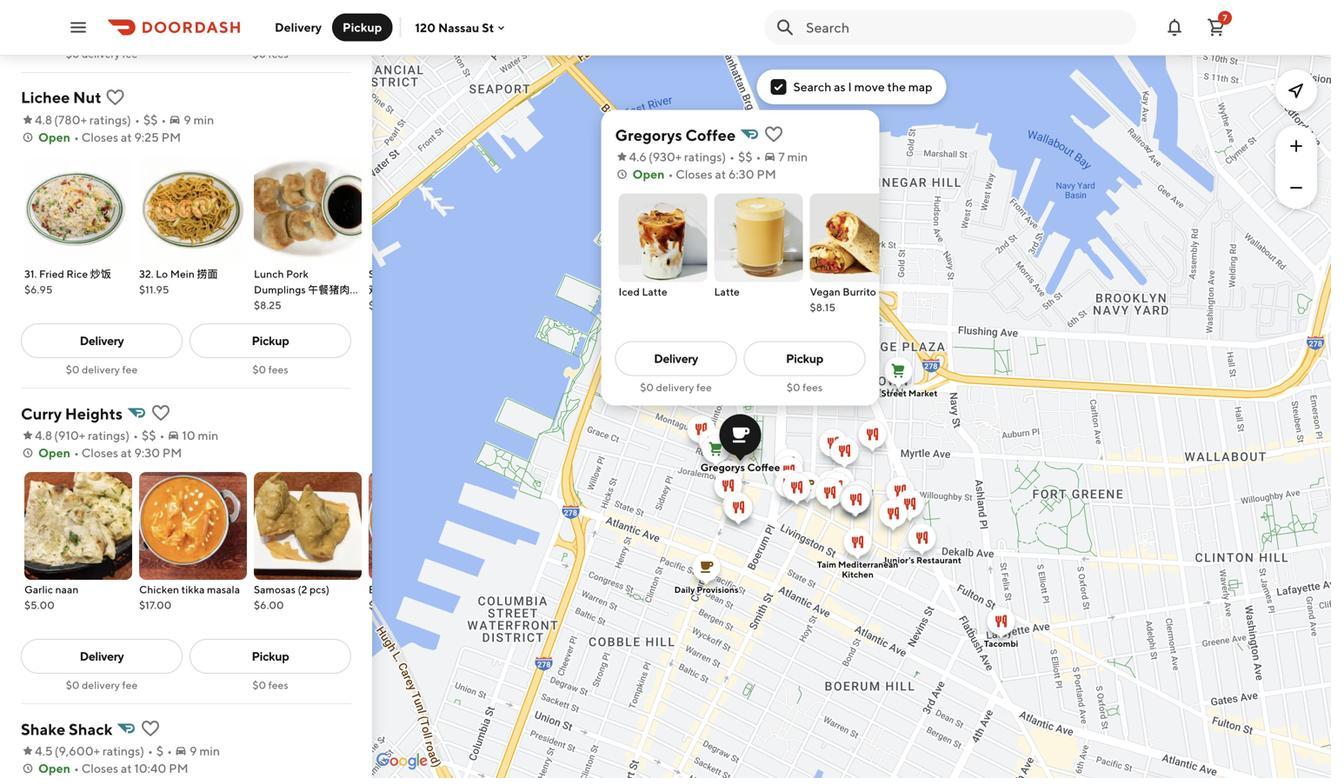 Task type: describe. For each thing, give the bounding box(es) containing it.
min for gregorys coffee
[[788, 150, 808, 164]]

$8.15
[[810, 301, 836, 314]]

9:30
[[134, 446, 160, 460]]

min for curry heights
[[198, 428, 219, 443]]

shake
[[21, 720, 66, 739]]

$0 fees for gregorys coffee
[[787, 381, 823, 394]]

(v)
[[879, 286, 894, 298]]

pm for lichee nut
[[161, 130, 181, 144]]

( 930+ ratings )
[[649, 150, 726, 164]]

average rating of 4.5 out of 5 element
[[21, 743, 53, 760]]

search as i move the map
[[794, 80, 933, 94]]

$6.95
[[24, 284, 53, 296]]

delivery button
[[264, 13, 332, 41]]

10 min
[[182, 428, 219, 443]]

fees down delivery button
[[268, 48, 289, 60]]

pork
[[286, 268, 309, 280]]

delivery link for coffee
[[615, 341, 737, 376]]

) for curry heights
[[126, 428, 130, 443]]

vegan burrito (v) $8.15
[[810, 286, 894, 314]]

9:25
[[134, 130, 159, 144]]

vegan burrito (v) image
[[810, 194, 899, 282]]

( for curry
[[54, 428, 58, 443]]

at for lichee nut
[[121, 130, 132, 144]]

iced
[[619, 286, 640, 298]]

(2
[[298, 584, 308, 596]]

4.5
[[35, 744, 53, 759]]

nassau
[[438, 20, 480, 35]]

chicken inside 'sesame chicken 芝麻 鸡丝 $17.50'
[[408, 268, 448, 280]]

sesame chicken 芝麻 鸡丝 $17.50
[[369, 268, 472, 311]]

捞面
[[197, 268, 218, 280]]

shack
[[69, 720, 113, 739]]

fee for gregorys coffee
[[697, 381, 712, 394]]

$
[[156, 744, 164, 759]]

average rating of 4.8 out of 5 element for curry heights
[[21, 427, 52, 445]]

• $$ for gregorys coffee
[[730, 150, 753, 164]]

) for gregorys coffee
[[722, 150, 726, 164]]

open • closes at 6:30 pm
[[633, 167, 777, 181]]

$$ for heights
[[142, 428, 156, 443]]

9,600+
[[59, 744, 100, 759]]

120 nassau st
[[415, 20, 494, 35]]

chicken inside chicken tikka masala $17.00
[[139, 584, 179, 596]]

lunch pork dumplings 午餐猪肉饺子 image
[[254, 157, 362, 264]]

delivery inside button
[[275, 20, 322, 34]]

( 910+ ratings )
[[54, 428, 130, 443]]

pcs)
[[310, 584, 330, 596]]

$11.95
[[139, 284, 169, 296]]

iced latte
[[619, 286, 668, 298]]

the
[[888, 80, 906, 94]]

chicken tikka masala $17.00
[[139, 584, 240, 612]]

pickup button
[[332, 13, 393, 41]]

pickup for gregorys coffee
[[786, 351, 824, 366]]

closes for coffee
[[676, 167, 713, 181]]

delivery for lichee nut
[[80, 334, 124, 348]]

2 latte from the left
[[715, 286, 740, 298]]

( 780+ ratings )
[[54, 113, 131, 127]]

子
[[254, 299, 265, 311]]

click to add this store to your saved list image
[[140, 719, 161, 739]]

910+
[[58, 428, 85, 443]]

ratings for coffee
[[685, 150, 722, 164]]

nut
[[73, 88, 101, 107]]

open for lichee
[[38, 130, 70, 144]]

7 min
[[779, 150, 808, 164]]

pickup inside button
[[343, 20, 382, 34]]

pm for curry heights
[[163, 446, 182, 460]]

open • closes at 9:30 pm
[[38, 446, 182, 460]]

9 for shack
[[190, 744, 197, 759]]

delivery link for nut
[[21, 324, 183, 358]]

6:30
[[729, 167, 755, 181]]

pm for shake shack
[[169, 762, 188, 776]]

午餐猪肉饺
[[308, 284, 361, 296]]

curry heights
[[21, 405, 123, 423]]

iced latte button
[[619, 194, 708, 300]]

pm for gregorys coffee
[[757, 167, 777, 181]]

780+
[[58, 113, 87, 127]]

delivery for curry heights
[[82, 679, 120, 692]]

lichee
[[21, 88, 70, 107]]

pickup link for gregorys coffee
[[744, 341, 866, 376]]

move
[[855, 80, 885, 94]]

garlic
[[24, 584, 53, 596]]

tikka
[[181, 584, 205, 596]]

open • closes at 9:25 pm
[[38, 130, 181, 144]]

• $
[[148, 744, 164, 759]]

map
[[909, 80, 933, 94]]

9 for nut
[[184, 113, 191, 127]]

Store search: begin typing to search for stores available on DoorDash text field
[[806, 18, 1127, 37]]

map region
[[254, 0, 1332, 779]]

( for lichee
[[54, 113, 58, 127]]

( for shake
[[54, 744, 59, 759]]

butter
[[369, 584, 400, 596]]

dumplings
[[254, 284, 306, 296]]

31. fried rice 炒饭 $6.95
[[24, 268, 111, 296]]

7 for 7 min
[[779, 150, 785, 164]]

powered by google image
[[377, 753, 428, 771]]

1 latte from the left
[[642, 286, 668, 298]]

fees for curry heights
[[268, 679, 289, 692]]

Search as I move the map checkbox
[[771, 79, 787, 95]]

latte button
[[715, 194, 803, 300]]

$6.00
[[254, 599, 284, 612]]

fees for gregorys coffee
[[803, 381, 823, 394]]

$8.25
[[254, 299, 282, 311]]

chicken
[[402, 584, 440, 596]]

iced latte image
[[619, 194, 708, 282]]

butter chicken $17.00
[[369, 584, 440, 612]]

at for curry heights
[[121, 446, 132, 460]]

$0 fees for lichee nut
[[253, 364, 289, 376]]

click to add this store to your saved list image for lichee nut
[[105, 87, 126, 108]]

$0 delivery fee for lichee nut
[[66, 364, 138, 376]]

garlic naan $5.00
[[24, 584, 79, 612]]

samosas (2 pcs) image
[[254, 472, 362, 580]]

open • closes at 10:40 pm
[[38, 762, 188, 776]]

lichee nut
[[21, 88, 101, 107]]

delivery for lichee nut
[[82, 364, 120, 376]]

lunch
[[254, 268, 284, 280]]

930+
[[653, 150, 682, 164]]

at for gregorys coffee
[[715, 167, 726, 181]]

latte image
[[715, 194, 803, 282]]

as
[[834, 80, 846, 94]]

recenter the map image
[[1287, 80, 1307, 101]]

120
[[415, 20, 436, 35]]

samosas
[[254, 584, 296, 596]]

i
[[849, 80, 852, 94]]



Task type: locate. For each thing, give the bounding box(es) containing it.
delivery down iced latte
[[654, 351, 698, 366]]

10
[[182, 428, 196, 443]]

( 9,600+ ratings )
[[54, 744, 144, 759]]

closes for nut
[[81, 130, 118, 144]]

$0 fees down the $6.00
[[253, 679, 289, 692]]

pickup link inside the map region
[[744, 341, 866, 376]]

at left 6:30
[[715, 167, 726, 181]]

1 vertical spatial 9
[[190, 744, 197, 759]]

0 horizontal spatial chicken
[[139, 584, 179, 596]]

) left • $
[[140, 744, 144, 759]]

( inside the map region
[[649, 150, 653, 164]]

炒饭
[[90, 268, 111, 280]]

open down 4.5 at left bottom
[[38, 762, 70, 776]]

$0 delivery fee inside the map region
[[640, 381, 712, 394]]

click to add this store to your saved list image
[[105, 87, 126, 108], [764, 124, 785, 145], [150, 403, 171, 424]]

gregorys coffee
[[615, 126, 736, 144], [701, 461, 781, 474], [701, 461, 781, 474]]

at
[[121, 130, 132, 144], [715, 167, 726, 181], [121, 446, 132, 460], [121, 762, 132, 776]]

$$
[[143, 113, 158, 127], [739, 150, 753, 164], [142, 428, 156, 443]]

pickup link for curry heights
[[190, 639, 351, 674]]

$17.50
[[369, 299, 401, 311]]

$$ up 9:25
[[143, 113, 158, 127]]

( right 4.6 on the left
[[649, 150, 653, 164]]

$5.00
[[24, 599, 55, 612]]

mediterranean
[[839, 560, 899, 570], [839, 560, 899, 570]]

• $$ up 6:30
[[730, 150, 753, 164]]

$0 fees down delivery button
[[253, 48, 289, 60]]

closes down ( 9,600+ ratings )
[[81, 762, 118, 776]]

average rating of 4.8 out of 5 element for lichee nut
[[21, 111, 52, 129]]

) up open • closes at 6:30 pm on the top of page
[[722, 150, 726, 164]]

$17.00 inside butter chicken $17.00
[[369, 599, 401, 612]]

芝麻
[[451, 268, 472, 280]]

2 average rating of 4.8 out of 5 element from the top
[[21, 427, 52, 445]]

4.8 for curry
[[35, 428, 52, 443]]

$$ for coffee
[[739, 150, 753, 164]]

fee inside the map region
[[697, 381, 712, 394]]

pickup
[[343, 20, 382, 34], [252, 334, 289, 348], [786, 351, 824, 366], [252, 649, 289, 664]]

fees down $8.25
[[268, 364, 289, 376]]

ratings
[[89, 113, 127, 127], [685, 150, 722, 164], [88, 428, 126, 443], [102, 744, 140, 759]]

delivery inside the map region
[[656, 381, 695, 394]]

4.8 down lichee
[[35, 113, 52, 127]]

rice
[[66, 268, 88, 280]]

0 horizontal spatial latte
[[642, 286, 668, 298]]

open menu image
[[68, 17, 89, 38]]

120 nassau st button
[[415, 20, 508, 35]]

• $$ up 9:30
[[133, 428, 156, 443]]

2 vertical spatial • $$
[[133, 428, 156, 443]]

click to add this store to your saved list image for curry heights
[[150, 403, 171, 424]]

gold street market
[[860, 388, 938, 398], [860, 388, 938, 398]]

zoom out image
[[1287, 177, 1307, 198]]

at for shake shack
[[121, 762, 132, 776]]

open for curry
[[38, 446, 70, 460]]

click to add this store to your saved list image up 7 min
[[764, 124, 785, 145]]

curry
[[21, 405, 62, 423]]

0 vertical spatial $$
[[143, 113, 158, 127]]

1
[[782, 278, 786, 288], [782, 278, 786, 288]]

pm right 9:25
[[161, 130, 181, 144]]

delivery left pickup button
[[275, 20, 322, 34]]

average rating of 4.6 out of 5 element
[[615, 148, 647, 166]]

7 inside the map region
[[779, 150, 785, 164]]

0 vertical spatial click to add this store to your saved list image
[[105, 87, 126, 108]]

• $$ for lichee nut
[[135, 113, 158, 127]]

1 vertical spatial 4.8
[[35, 428, 52, 443]]

pickup down $8.25
[[252, 334, 289, 348]]

chicken tikka masala image
[[139, 472, 247, 580]]

0 horizontal spatial click to add this store to your saved list image
[[105, 87, 126, 108]]

at inside the map region
[[715, 167, 726, 181]]

7 right notification bell image
[[1223, 13, 1228, 23]]

café
[[815, 268, 834, 278], [815, 268, 834, 278]]

click to add this store to your saved list image right nut
[[105, 87, 126, 108]]

1 4.8 from the top
[[35, 113, 52, 127]]

( down curry
[[54, 428, 58, 443]]

0 vertical spatial average rating of 4.8 out of 5 element
[[21, 111, 52, 129]]

$$ up 6:30
[[739, 150, 753, 164]]

tacombi
[[984, 639, 1019, 649], [984, 639, 1019, 649]]

fees
[[268, 48, 289, 60], [268, 364, 289, 376], [803, 381, 823, 394], [268, 679, 289, 692]]

0 vertical spatial • $$
[[135, 113, 158, 127]]

delivery link up shack
[[21, 639, 183, 674]]

open for shake
[[38, 762, 70, 776]]

pickup for lichee nut
[[252, 334, 289, 348]]

notification bell image
[[1165, 17, 1186, 38]]

2 vertical spatial $$
[[142, 428, 156, 443]]

open down '780+'
[[38, 130, 70, 144]]

open inside the map region
[[633, 167, 665, 181]]

pickup link down $8.25
[[190, 324, 351, 358]]

) up open • closes at 9:25 pm
[[127, 113, 131, 127]]

closes down ( 780+ ratings )
[[81, 130, 118, 144]]

0 vertical spatial chicken
[[408, 268, 448, 280]]

pickup left 120
[[343, 20, 382, 34]]

chicken left tikka
[[139, 584, 179, 596]]

ratings up open • closes at 6:30 pm on the top of page
[[685, 150, 722, 164]]

shake shack
[[21, 720, 113, 739]]

st
[[482, 20, 494, 35]]

kitchen
[[842, 570, 874, 580], [842, 570, 874, 580]]

lane
[[793, 268, 813, 278], [793, 268, 813, 278]]

pm inside the map region
[[757, 167, 777, 181]]

1 vertical spatial average rating of 4.8 out of 5 element
[[21, 427, 52, 445]]

mein
[[170, 268, 195, 280]]

delivery link for heights
[[21, 639, 183, 674]]

1 vertical spatial click to add this store to your saved list image
[[764, 124, 785, 145]]

$0 delivery fee for curry heights
[[66, 679, 138, 692]]

delivery link down '炒饭' on the left top of the page
[[21, 324, 183, 358]]

$0 delivery fee for gregorys coffee
[[640, 381, 712, 394]]

9 min for lichee nut
[[184, 113, 214, 127]]

1 vertical spatial • $$
[[730, 150, 753, 164]]

1 vertical spatial 9 min
[[190, 744, 220, 759]]

at left 9:25
[[121, 130, 132, 144]]

0 vertical spatial 4.8
[[35, 113, 52, 127]]

1 vertical spatial 7
[[779, 150, 785, 164]]

fee
[[122, 48, 138, 60], [122, 364, 138, 376], [697, 381, 712, 394], [122, 679, 138, 692]]

2 vertical spatial click to add this store to your saved list image
[[150, 403, 171, 424]]

delivery
[[82, 48, 120, 60], [82, 364, 120, 376], [656, 381, 695, 394], [82, 679, 120, 692]]

open down 4.6 on the left
[[633, 167, 665, 181]]

delivery up shack
[[80, 649, 124, 664]]

delivery for curry heights
[[80, 649, 124, 664]]

鸡丝
[[369, 284, 390, 296]]

burrito
[[843, 286, 877, 298]]

delivery down '炒饭' on the left top of the page
[[80, 334, 124, 348]]

31.
[[24, 268, 37, 280]]

$$ for nut
[[143, 113, 158, 127]]

delivery inside the map region
[[654, 351, 698, 366]]

heights
[[65, 405, 123, 423]]

+
[[776, 278, 780, 288], [776, 278, 780, 288]]

pickup down '$8.15'
[[786, 351, 824, 366]]

) up open • closes at 9:30 pm
[[126, 428, 130, 443]]

1 horizontal spatial $17.00
[[369, 599, 401, 612]]

gold
[[860, 388, 880, 398], [860, 388, 880, 398]]

fees inside the map region
[[803, 381, 823, 394]]

latte right iced
[[642, 286, 668, 298]]

$0 fees for curry heights
[[253, 679, 289, 692]]

fried
[[39, 268, 64, 280]]

1 average rating of 4.8 out of 5 element from the top
[[21, 111, 52, 129]]

closes down ( 910+ ratings )
[[81, 446, 118, 460]]

search
[[794, 80, 832, 94]]

1 horizontal spatial 7
[[1223, 13, 1228, 23]]

bluestone lane café + 1 more
[[750, 268, 834, 288], [750, 268, 834, 288]]

0 vertical spatial 9
[[184, 113, 191, 127]]

click to add this store to your saved list image up 9:30
[[150, 403, 171, 424]]

$17.00 inside chicken tikka masala $17.00
[[139, 599, 172, 612]]

1 vertical spatial $$
[[739, 150, 753, 164]]

pickup down the $6.00
[[252, 649, 289, 664]]

• $$ for curry heights
[[133, 428, 156, 443]]

min inside the map region
[[788, 150, 808, 164]]

zoom in image
[[1287, 136, 1307, 157]]

( right 4.5 at left bottom
[[54, 744, 59, 759]]

31. fried rice 炒饭 image
[[24, 157, 132, 264]]

32.
[[139, 268, 154, 280]]

min for shake shack
[[200, 744, 220, 759]]

• $$ up 9:25
[[135, 113, 158, 127]]

min
[[194, 113, 214, 127], [788, 150, 808, 164], [198, 428, 219, 443], [200, 744, 220, 759]]

$0
[[66, 48, 80, 60], [253, 48, 266, 60], [66, 364, 80, 376], [253, 364, 266, 376], [640, 381, 654, 394], [787, 381, 801, 394], [66, 679, 80, 692], [253, 679, 266, 692]]

1 items, open order cart image
[[1207, 17, 1227, 38]]

pickup inside the map region
[[786, 351, 824, 366]]

2 $17.00 from the left
[[369, 599, 401, 612]]

average rating of 4.8 out of 5 element
[[21, 111, 52, 129], [21, 427, 52, 445]]

closes inside the map region
[[676, 167, 713, 181]]

pickup link down the $6.00
[[190, 639, 351, 674]]

$0 fees down '$8.15'
[[787, 381, 823, 394]]

latte down latte image
[[715, 286, 740, 298]]

9 min
[[184, 113, 214, 127], [190, 744, 220, 759]]

pickup link down '$8.15'
[[744, 341, 866, 376]]

coffee
[[686, 126, 736, 144], [748, 461, 781, 474], [748, 461, 781, 474]]

at left 10:40 on the bottom left of page
[[121, 762, 132, 776]]

delivery for gregorys coffee
[[656, 381, 695, 394]]

lunch pork dumplings 午餐猪肉饺 子
[[254, 268, 361, 311]]

7 inside 7 button
[[1223, 13, 1228, 23]]

ratings for heights
[[88, 428, 126, 443]]

closes for shack
[[81, 762, 118, 776]]

pickup link
[[190, 324, 351, 358], [744, 341, 866, 376], [190, 639, 351, 674]]

) inside the map region
[[722, 150, 726, 164]]

7 for 7
[[1223, 13, 1228, 23]]

1 horizontal spatial latte
[[715, 286, 740, 298]]

lo
[[156, 268, 168, 280]]

( for gregorys
[[649, 150, 653, 164]]

32. lo mein 捞面 $11.95
[[139, 268, 218, 296]]

naan
[[55, 584, 79, 596]]

at left 9:30
[[121, 446, 132, 460]]

daily
[[675, 585, 695, 595], [675, 585, 695, 595]]

7 button
[[1200, 10, 1234, 45]]

10:40
[[134, 762, 166, 776]]

• $$ inside the map region
[[730, 150, 753, 164]]

masala
[[207, 584, 240, 596]]

) for shake shack
[[140, 744, 144, 759]]

delivery link inside the map region
[[615, 341, 737, 376]]

chicken
[[408, 268, 448, 280], [139, 584, 179, 596]]

bluestone
[[750, 268, 791, 278], [750, 268, 791, 278]]

( down lichee nut on the left top of page
[[54, 113, 58, 127]]

1 $17.00 from the left
[[139, 599, 172, 612]]

1 vertical spatial chicken
[[139, 584, 179, 596]]

vegan
[[810, 286, 841, 298]]

ratings up open • closes at 9:30 pm
[[88, 428, 126, 443]]

taim
[[817, 560, 837, 570], [817, 560, 837, 570]]

fee for lichee nut
[[122, 364, 138, 376]]

7 down search as i move the map checkbox
[[779, 150, 785, 164]]

9
[[184, 113, 191, 127], [190, 744, 197, 759]]

average rating of 4.8 out of 5 element down curry
[[21, 427, 52, 445]]

ratings for nut
[[89, 113, 127, 127]]

4.8 for lichee
[[35, 113, 52, 127]]

open for gregorys
[[633, 167, 665, 181]]

1 horizontal spatial click to add this store to your saved list image
[[150, 403, 171, 424]]

) for lichee nut
[[127, 113, 131, 127]]

ratings for shack
[[102, 744, 140, 759]]

$0 fees inside the map region
[[787, 381, 823, 394]]

pm right 10:40 on the bottom left of page
[[169, 762, 188, 776]]

32. lo mein 捞面 image
[[139, 157, 247, 264]]

fee for curry heights
[[122, 679, 138, 692]]

daily provisions
[[675, 585, 739, 595], [675, 585, 739, 595]]

click to add this store to your saved list image for gregorys coffee
[[764, 124, 785, 145]]

garlic naan image
[[24, 472, 132, 580]]

pickup link for lichee nut
[[190, 324, 351, 358]]

gregorys
[[615, 126, 683, 144], [701, 461, 745, 474], [701, 461, 745, 474]]

4.6
[[629, 150, 647, 164]]

0 vertical spatial 9 min
[[184, 113, 214, 127]]

ratings inside the map region
[[685, 150, 722, 164]]

$0 fees down $8.25
[[253, 364, 289, 376]]

pm right 6:30
[[757, 167, 777, 181]]

pm right 9:30
[[163, 446, 182, 460]]

pickup for curry heights
[[252, 649, 289, 664]]

ratings up open • closes at 9:25 pm
[[89, 113, 127, 127]]

4.8
[[35, 113, 52, 127], [35, 428, 52, 443]]

samosas (2 pcs) $6.00
[[254, 584, 330, 612]]

0 horizontal spatial 7
[[779, 150, 785, 164]]

2 horizontal spatial click to add this store to your saved list image
[[764, 124, 785, 145]]

min for lichee nut
[[194, 113, 214, 127]]

delivery link down iced latte
[[615, 341, 737, 376]]

average rating of 4.8 out of 5 element down lichee
[[21, 111, 52, 129]]

2 4.8 from the top
[[35, 428, 52, 443]]

0 vertical spatial 7
[[1223, 13, 1228, 23]]

closes down ( 930+ ratings )
[[676, 167, 713, 181]]

4.8 down curry
[[35, 428, 52, 443]]

taim mediterranean kitchen
[[817, 560, 899, 580], [817, 560, 899, 580]]

sesame
[[369, 268, 406, 280]]

$$ up 9:30
[[142, 428, 156, 443]]

delivery for gregorys coffee
[[654, 351, 698, 366]]

0 horizontal spatial $17.00
[[139, 599, 172, 612]]

fees down '$8.15'
[[803, 381, 823, 394]]

$17.00
[[139, 599, 172, 612], [369, 599, 401, 612]]

$$ inside the map region
[[739, 150, 753, 164]]

open down 910+
[[38, 446, 70, 460]]

fees down the $6.00
[[268, 679, 289, 692]]

closes for heights
[[81, 446, 118, 460]]

1 horizontal spatial chicken
[[408, 268, 448, 280]]

fees for lichee nut
[[268, 364, 289, 376]]

ratings up open • closes at 10:40 pm
[[102, 744, 140, 759]]

chicken left '芝麻' on the left top of page
[[408, 268, 448, 280]]

provisions
[[697, 585, 739, 595], [697, 585, 739, 595]]

9 min for shake shack
[[190, 744, 220, 759]]



Task type: vqa. For each thing, say whether or not it's contained in the screenshot.
the topmost "to"
no



